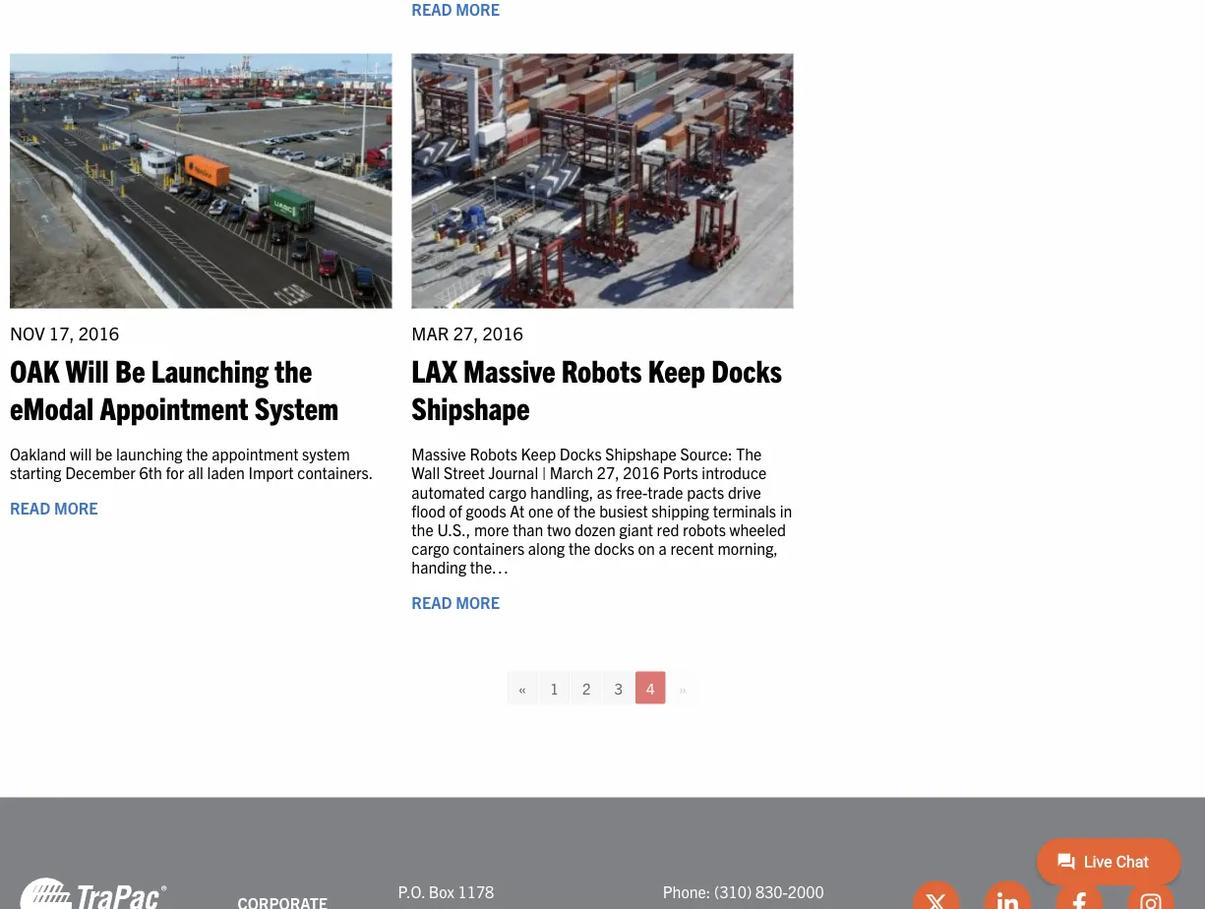 Task type: locate. For each thing, give the bounding box(es) containing it.
0 vertical spatial read more link
[[10, 497, 98, 517]]

0 vertical spatial keep
[[648, 350, 706, 389]]

1 horizontal spatial 2016
[[483, 321, 523, 343]]

3
[[615, 678, 623, 697]]

as
[[597, 482, 612, 501]]

keep up handling,
[[521, 444, 556, 463]]

read more
[[10, 497, 98, 517], [412, 592, 500, 611]]

0 horizontal spatial of
[[449, 500, 462, 520]]

automated
[[412, 482, 485, 501]]

read more link for shipshape
[[412, 592, 500, 611]]

read more link inside lax massive robots keep docks shipshape article
[[412, 592, 500, 611]]

a
[[659, 538, 667, 558]]

system
[[255, 387, 339, 425]]

0 vertical spatial cargo
[[489, 482, 527, 501]]

0 horizontal spatial read more link
[[10, 497, 98, 517]]

footer
[[0, 797, 1206, 909]]

(310)
[[714, 881, 752, 901]]

massive robots keep docks shipshape source: the wall street journal | march 27, 2016 ports introduce automated cargo handling, as free-trade pacts drive flood of goods at one of the busiest shipping terminals in the u.s., more than two dozen giant red robots wheeled cargo containers along the docks on a recent morning, handing the…
[[412, 444, 793, 577]]

0 horizontal spatial 2016
[[78, 321, 119, 343]]

read inside lax massive robots keep docks shipshape article
[[412, 592, 452, 611]]

docks up the
[[712, 350, 782, 389]]

«
[[519, 678, 527, 697]]

more
[[474, 519, 509, 539]]

will
[[70, 444, 92, 463]]

keep inside massive robots keep docks shipshape source: the wall street journal | march 27, 2016 ports introduce automated cargo handling, as free-trade pacts drive flood of goods at one of the busiest shipping terminals in the u.s., more than two dozen giant red robots wheeled cargo containers along the docks on a recent morning, handing the…
[[521, 444, 556, 463]]

more inside oak will be launching the emodal appointment system 'article'
[[54, 497, 98, 517]]

laden
[[207, 463, 245, 482]]

1 vertical spatial read more
[[412, 592, 500, 611]]

27, inside massive robots keep docks shipshape source: the wall street journal | march 27, 2016 ports introduce automated cargo handling, as free-trade pacts drive flood of goods at one of the busiest shipping terminals in the u.s., more than two dozen giant red robots wheeled cargo containers along the docks on a recent morning, handing the…
[[597, 463, 620, 482]]

»
[[679, 678, 687, 697]]

4
[[647, 678, 655, 697]]

read more for emodal
[[10, 497, 98, 517]]

corporate image
[[20, 876, 167, 909]]

shipshape
[[412, 387, 530, 425], [606, 444, 677, 463]]

nov
[[10, 321, 45, 343]]

read more link inside oak will be launching the emodal appointment system 'article'
[[10, 497, 98, 517]]

1 vertical spatial read
[[412, 592, 452, 611]]

footer containing p.o. box 1178
[[0, 797, 1206, 909]]

cargo down flood
[[412, 538, 450, 558]]

along
[[528, 538, 565, 558]]

0 horizontal spatial docks
[[560, 444, 602, 463]]

starting
[[10, 463, 61, 482]]

» link
[[668, 672, 698, 704]]

u.s.,
[[437, 519, 471, 539]]

1 horizontal spatial 27,
[[597, 463, 620, 482]]

1 vertical spatial cargo
[[412, 538, 450, 558]]

1 horizontal spatial more
[[456, 592, 500, 611]]

2016 for will
[[78, 321, 119, 343]]

introduce
[[702, 463, 767, 482]]

1 vertical spatial keep
[[521, 444, 556, 463]]

the
[[736, 444, 762, 463]]

read more down handing
[[412, 592, 500, 611]]

shipshape up free-
[[606, 444, 677, 463]]

0 horizontal spatial robots
[[470, 444, 518, 463]]

the right along
[[569, 538, 591, 558]]

wall
[[412, 463, 440, 482]]

« link
[[508, 672, 538, 704]]

1 horizontal spatial docks
[[712, 350, 782, 389]]

massive down mar 27, 2016
[[464, 350, 556, 389]]

read more down starting at the bottom
[[10, 497, 98, 517]]

1 vertical spatial massive
[[412, 444, 466, 463]]

1178
[[458, 881, 494, 901]]

read down handing
[[412, 592, 452, 611]]

goods
[[466, 500, 506, 520]]

massive up automated
[[412, 444, 466, 463]]

robots
[[562, 350, 642, 389], [470, 444, 518, 463]]

2016 for massive
[[483, 321, 523, 343]]

read for oak will be launching the emodal appointment system
[[10, 497, 50, 517]]

2016 left ports
[[623, 463, 659, 482]]

read more inside oak will be launching the emodal appointment system 'article'
[[10, 497, 98, 517]]

1 vertical spatial shipshape
[[606, 444, 677, 463]]

0 horizontal spatial read more
[[10, 497, 98, 517]]

be
[[95, 444, 112, 463]]

1 horizontal spatial read more link
[[412, 592, 500, 611]]

more for shipshape
[[456, 592, 500, 611]]

1 horizontal spatial read
[[412, 592, 452, 611]]

2016 inside oak will be launching the emodal appointment system 'article'
[[78, 321, 119, 343]]

0 vertical spatial read
[[10, 497, 50, 517]]

pacts
[[687, 482, 725, 501]]

march
[[550, 463, 594, 482]]

the
[[275, 350, 312, 389], [186, 444, 208, 463], [574, 500, 596, 520], [412, 519, 434, 539], [569, 538, 591, 558]]

phone:
[[663, 881, 711, 901]]

massive
[[464, 350, 556, 389], [412, 444, 466, 463]]

2 link
[[572, 672, 602, 704]]

0 horizontal spatial read
[[10, 497, 50, 517]]

1 horizontal spatial robots
[[562, 350, 642, 389]]

1 horizontal spatial read more
[[412, 592, 500, 611]]

source:
[[680, 444, 733, 463]]

docks right |
[[560, 444, 602, 463]]

0 vertical spatial robots
[[562, 350, 642, 389]]

journal
[[489, 463, 539, 482]]

2 horizontal spatial 2016
[[623, 463, 659, 482]]

0 vertical spatial docks
[[712, 350, 782, 389]]

read more inside lax massive robots keep docks shipshape article
[[412, 592, 500, 611]]

read more link down handing
[[412, 592, 500, 611]]

2016
[[78, 321, 119, 343], [483, 321, 523, 343], [623, 463, 659, 482]]

dozen
[[575, 519, 616, 539]]

more inside lax massive robots keep docks shipshape article
[[456, 592, 500, 611]]

1 horizontal spatial shipshape
[[606, 444, 677, 463]]

1 vertical spatial 27,
[[597, 463, 620, 482]]

cargo left one
[[489, 482, 527, 501]]

in
[[780, 500, 793, 520]]

more down december
[[54, 497, 98, 517]]

27, right mar on the left of the page
[[453, 321, 479, 343]]

830-
[[756, 881, 788, 901]]

massive inside massive robots keep docks shipshape source: the wall street journal | march 27, 2016 ports introduce automated cargo handling, as free-trade pacts drive flood of goods at one of the busiest shipping terminals in the u.s., more than two dozen giant red robots wheeled cargo containers along the docks on a recent morning, handing the…
[[412, 444, 466, 463]]

shipshape up the street
[[412, 387, 530, 425]]

read more link
[[10, 497, 98, 517], [412, 592, 500, 611]]

more down the…
[[456, 592, 500, 611]]

read down starting at the bottom
[[10, 497, 50, 517]]

robots inside lax massive robots keep docks shipshape
[[562, 350, 642, 389]]

more
[[54, 497, 98, 517], [456, 592, 500, 611]]

appointment
[[212, 444, 299, 463]]

read inside oak will be launching the emodal appointment system 'article'
[[10, 497, 50, 517]]

the right the for
[[186, 444, 208, 463]]

mar
[[412, 321, 449, 343]]

0 vertical spatial 27,
[[453, 321, 479, 343]]

cargo
[[489, 482, 527, 501], [412, 538, 450, 558]]

read
[[10, 497, 50, 517], [412, 592, 452, 611]]

1 vertical spatial docks
[[560, 444, 602, 463]]

read more link down starting at the bottom
[[10, 497, 98, 517]]

keep
[[648, 350, 706, 389], [521, 444, 556, 463]]

of right one
[[557, 500, 570, 520]]

of right flood
[[449, 500, 462, 520]]

1 vertical spatial read more link
[[412, 592, 500, 611]]

2000
[[788, 881, 824, 901]]

oak will be launching the emodal appointment system article
[[10, 54, 392, 627]]

0 horizontal spatial shipshape
[[412, 387, 530, 425]]

terminals
[[713, 500, 776, 520]]

1 horizontal spatial of
[[557, 500, 570, 520]]

docks
[[712, 350, 782, 389], [560, 444, 602, 463]]

1
[[550, 678, 559, 697]]

2016 right mar on the left of the page
[[483, 321, 523, 343]]

1 horizontal spatial cargo
[[489, 482, 527, 501]]

the left u.s.,
[[412, 519, 434, 539]]

0 vertical spatial read more
[[10, 497, 98, 517]]

27, right march on the bottom left of page
[[597, 463, 620, 482]]

0 horizontal spatial keep
[[521, 444, 556, 463]]

0 vertical spatial massive
[[464, 350, 556, 389]]

3 link
[[604, 672, 634, 704]]

p.o.
[[398, 881, 425, 901]]

the right launching in the left of the page
[[275, 350, 312, 389]]

27,
[[453, 321, 479, 343], [597, 463, 620, 482]]

2016 right '17,'
[[78, 321, 119, 343]]

more for emodal
[[54, 497, 98, 517]]

0 vertical spatial shipshape
[[412, 387, 530, 425]]

december
[[65, 463, 136, 482]]

oak will be launching the emodal appointment system
[[10, 350, 339, 425]]

0 horizontal spatial more
[[54, 497, 98, 517]]

busiest
[[599, 500, 648, 520]]

0 vertical spatial more
[[54, 497, 98, 517]]

1 horizontal spatial keep
[[648, 350, 706, 389]]

keep up source:
[[648, 350, 706, 389]]

1 vertical spatial more
[[456, 592, 500, 611]]

shipshape inside massive robots keep docks shipshape source: the wall street journal | march 27, 2016 ports introduce automated cargo handling, as free-trade pacts drive flood of goods at one of the busiest shipping terminals in the u.s., more than two dozen giant red robots wheeled cargo containers along the docks on a recent morning, handing the…
[[606, 444, 677, 463]]

1 vertical spatial robots
[[470, 444, 518, 463]]



Task type: vqa. For each thing, say whether or not it's contained in the screenshot.
on
yes



Task type: describe. For each thing, give the bounding box(es) containing it.
automation and robots at port image
[[412, 54, 794, 308]]

appointment
[[100, 387, 249, 425]]

on
[[638, 538, 655, 558]]

emodal
[[10, 387, 94, 425]]

giant
[[620, 519, 653, 539]]

read for lax massive robots keep docks shipshape
[[412, 592, 452, 611]]

launching
[[116, 444, 183, 463]]

containers
[[453, 538, 525, 558]]

box
[[429, 881, 455, 901]]

two
[[547, 519, 571, 539]]

0 horizontal spatial 27,
[[453, 321, 479, 343]]

wheeled
[[730, 519, 786, 539]]

ports
[[663, 463, 698, 482]]

|
[[542, 463, 546, 482]]

containers.
[[297, 463, 373, 482]]

robots
[[683, 519, 726, 539]]

the inside oakland will be launching the appointment system starting december 6th for all laden import containers.
[[186, 444, 208, 463]]

be
[[115, 350, 145, 389]]

nov 17, 2016
[[10, 321, 119, 343]]

docks
[[594, 538, 635, 558]]

4 link
[[636, 672, 666, 704]]

handling,
[[530, 482, 594, 501]]

system
[[302, 444, 350, 463]]

0 horizontal spatial cargo
[[412, 538, 450, 558]]

drive
[[728, 482, 762, 501]]

street
[[444, 463, 485, 482]]

the…
[[470, 557, 509, 577]]

p.o. box 1178
[[398, 881, 494, 901]]

mar 27, 2016
[[412, 321, 523, 343]]

import
[[248, 463, 294, 482]]

than
[[513, 519, 544, 539]]

robots inside massive robots keep docks shipshape source: the wall street journal | march 27, 2016 ports introduce automated cargo handling, as free-trade pacts drive flood of goods at one of the busiest shipping terminals in the u.s., more than two dozen giant red robots wheeled cargo containers along the docks on a recent morning, handing the…
[[470, 444, 518, 463]]

2 of from the left
[[557, 500, 570, 520]]

massive inside lax massive robots keep docks shipshape
[[464, 350, 556, 389]]

shipshape inside lax massive robots keep docks shipshape
[[412, 387, 530, 425]]

for
[[166, 463, 184, 482]]

docks inside lax massive robots keep docks shipshape
[[712, 350, 782, 389]]

red
[[657, 519, 679, 539]]

2016 inside massive robots keep docks shipshape source: the wall street journal | march 27, 2016 ports introduce automated cargo handling, as free-trade pacts drive flood of goods at one of the busiest shipping terminals in the u.s., more than two dozen giant red robots wheeled cargo containers along the docks on a recent morning, handing the…
[[623, 463, 659, 482]]

read more for shipshape
[[412, 592, 500, 611]]

keep inside lax massive robots keep docks shipshape
[[648, 350, 706, 389]]

recent
[[671, 538, 714, 558]]

17,
[[49, 321, 74, 343]]

will
[[66, 350, 109, 389]]

handing
[[412, 557, 467, 577]]

morning,
[[718, 538, 778, 558]]

1 of from the left
[[449, 500, 462, 520]]

phone: (310) 830-2000
[[663, 881, 824, 901]]

all
[[188, 463, 204, 482]]

lax massive robots keep docks shipshape
[[412, 350, 782, 425]]

2
[[582, 678, 591, 697]]

one
[[528, 500, 554, 520]]

the left as
[[574, 500, 596, 520]]

lax
[[412, 350, 457, 389]]

lax massive robots keep docks shipshape article
[[412, 54, 794, 627]]

oak
[[10, 350, 59, 389]]

free-
[[616, 482, 648, 501]]

trade
[[648, 482, 684, 501]]

flood
[[412, 500, 446, 520]]

shipping
[[652, 500, 710, 520]]

docks inside massive robots keep docks shipshape source: the wall street journal | march 27, 2016 ports introduce automated cargo handling, as free-trade pacts drive flood of goods at one of the busiest shipping terminals in the u.s., more than two dozen giant red robots wheeled cargo containers along the docks on a recent morning, handing the…
[[560, 444, 602, 463]]

1 link
[[540, 672, 570, 704]]

oakland
[[10, 444, 66, 463]]

launching
[[151, 350, 269, 389]]

6th
[[139, 463, 162, 482]]

read more link for emodal
[[10, 497, 98, 517]]

at
[[510, 500, 525, 520]]

oakland will be launching the appointment system starting december 6th for all laden import containers.
[[10, 444, 373, 482]]

the inside oak will be launching the emodal appointment system
[[275, 350, 312, 389]]



